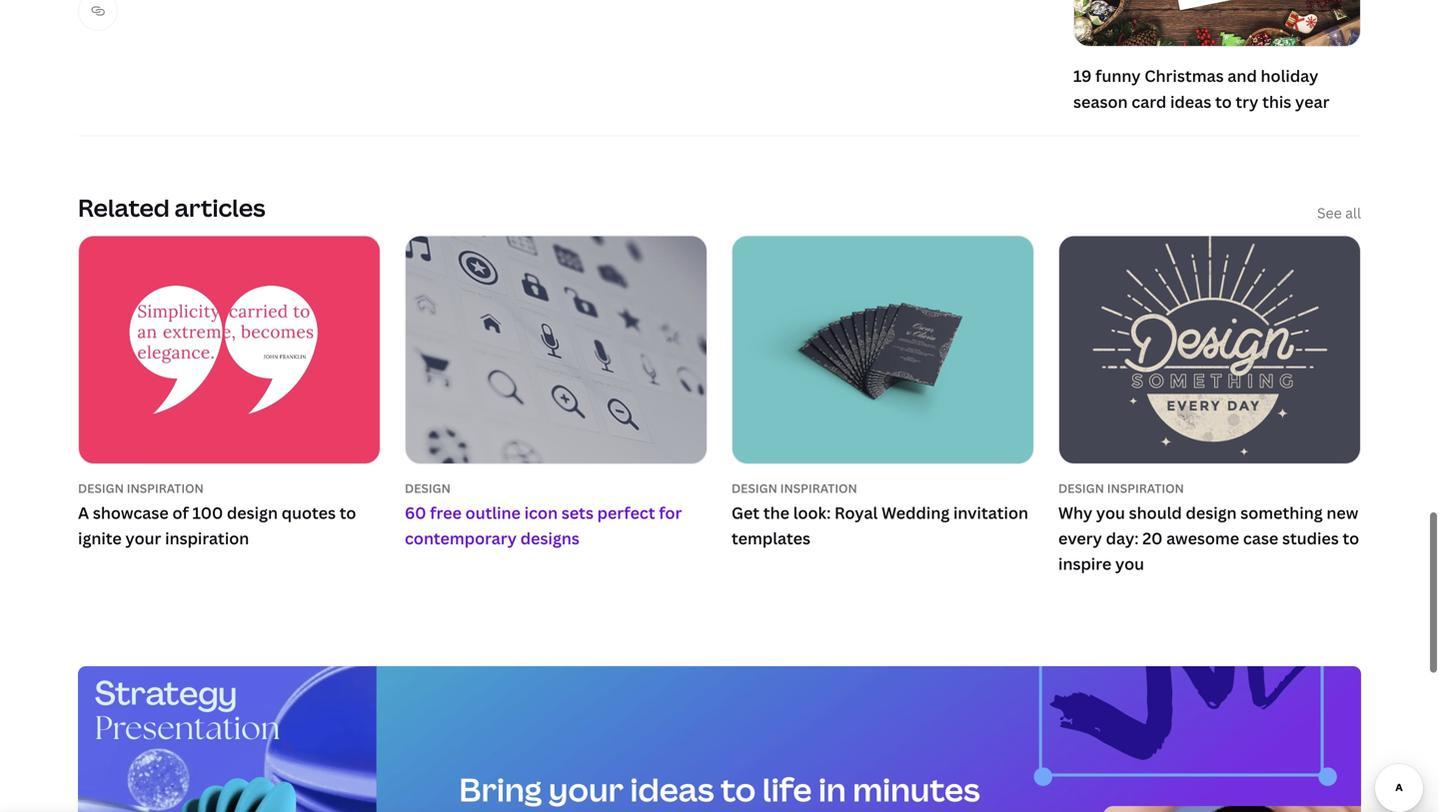Task type: describe. For each thing, give the bounding box(es) containing it.
inspire
[[1058, 553, 1112, 575]]

design inspiration why you should design something new every day: 20 awesome case studies to inspire you
[[1058, 480, 1359, 575]]

quotes
[[282, 502, 336, 524]]

showcase
[[93, 502, 169, 524]]

look:
[[793, 502, 831, 524]]

your inside design inspiration a showcase of 100 design quotes to ignite your inspiration
[[125, 528, 161, 549]]

and
[[1228, 65, 1257, 87]]

new
[[1327, 502, 1359, 524]]

to inside design inspiration a showcase of 100 design quotes to ignite your inspiration
[[340, 502, 356, 524]]

in
[[818, 768, 846, 812]]

something
[[1241, 502, 1323, 524]]

royal
[[835, 502, 878, 524]]

holiday
[[1261, 65, 1319, 87]]

case
[[1243, 528, 1278, 549]]

designs
[[520, 528, 579, 549]]

why
[[1058, 502, 1093, 524]]

ignite
[[78, 528, 122, 549]]

20
[[1143, 528, 1163, 549]]

10 reasons you should design something new every day_thumbnail image
[[1059, 236, 1360, 464]]

for
[[659, 502, 682, 524]]

why you should design something new every day: 20 awesome case studies to inspire you link
[[1058, 500, 1361, 577]]

get the look: royal wedding invitation templates link
[[732, 500, 1034, 551]]

sets
[[561, 502, 594, 524]]

create your christmas cards on canva image
[[1074, 0, 1360, 46]]

year
[[1295, 91, 1330, 112]]

60
[[405, 502, 426, 524]]

articles
[[175, 191, 265, 224]]

inspiration for of
[[127, 480, 204, 497]]

inspiration for look:
[[780, 480, 857, 497]]

design for get
[[732, 480, 777, 497]]

day:
[[1106, 528, 1139, 549]]

60 free outline icon sets perfect for contemporary designs_featured image image
[[391, 225, 722, 475]]

of
[[172, 502, 189, 524]]

icon
[[524, 502, 558, 524]]

wedding
[[882, 502, 950, 524]]

all
[[1345, 203, 1361, 222]]

should
[[1129, 502, 1182, 524]]

a showcase of 100 design quotes to ignite your inspiration link
[[78, 500, 381, 551]]

design inspiration link for royal
[[732, 480, 1034, 497]]

inspiration down 100
[[165, 528, 249, 549]]

60 free outline icon sets perfect for contemporary designs link
[[405, 500, 708, 551]]



Task type: vqa. For each thing, say whether or not it's contained in the screenshot.
for
yes



Task type: locate. For each thing, give the bounding box(es) containing it.
ideas
[[1170, 91, 1212, 112], [630, 768, 714, 812]]

invitation
[[953, 502, 1028, 524]]

try
[[1236, 91, 1259, 112]]

design up a
[[78, 480, 124, 497]]

design
[[78, 480, 124, 497], [405, 480, 451, 497], [732, 480, 777, 497], [1058, 480, 1104, 497]]

1 vertical spatial your
[[549, 768, 624, 812]]

royal wedding invitation templates_feat image image
[[733, 236, 1033, 464]]

design inside design inspiration why you should design something new every day: 20 awesome case studies to inspire you
[[1186, 502, 1237, 524]]

design right 100
[[227, 502, 278, 524]]

to down new
[[1343, 528, 1359, 549]]

2 design from the left
[[405, 480, 451, 497]]

inspiration up look:
[[780, 480, 857, 497]]

design inside design inspiration a showcase of 100 design quotes to ignite your inspiration
[[78, 480, 124, 497]]

ideas inside 19 funny christmas and holiday season card ideas to try this year
[[1170, 91, 1212, 112]]

1 vertical spatial you
[[1115, 553, 1144, 575]]

awesome
[[1166, 528, 1239, 549]]

minutes
[[853, 768, 980, 812]]

1 horizontal spatial ideas
[[1170, 91, 1212, 112]]

bring
[[459, 768, 542, 812]]

inspiration up should
[[1107, 480, 1184, 497]]

inspiration up of
[[127, 480, 204, 497]]

outline
[[465, 502, 521, 524]]

design up the get
[[732, 480, 777, 497]]

design inspiration link
[[78, 480, 381, 497], [732, 480, 1034, 497], [1058, 480, 1361, 497]]

contemporary
[[405, 528, 517, 549]]

design inspiration a showcase of 100 design quotes to ignite your inspiration
[[78, 480, 356, 549]]

get
[[732, 502, 760, 524]]

to inside design inspiration why you should design something new every day: 20 awesome case studies to inspire you
[[1343, 528, 1359, 549]]

inspiration inside design inspiration why you should design something new every day: 20 awesome case studies to inspire you
[[1107, 480, 1184, 497]]

you
[[1096, 502, 1125, 524], [1115, 553, 1144, 575]]

to right quotes
[[340, 502, 356, 524]]

2 horizontal spatial design inspiration link
[[1058, 480, 1361, 497]]

design inspiration link for design
[[1058, 480, 1361, 497]]

your
[[125, 528, 161, 549], [549, 768, 624, 812]]

design
[[227, 502, 278, 524], [1186, 502, 1237, 524]]

funny
[[1095, 65, 1141, 87]]

design 60 free outline icon sets perfect for contemporary designs
[[405, 480, 682, 549]]

life
[[762, 768, 812, 812]]

christmas
[[1145, 65, 1224, 87]]

0 vertical spatial ideas
[[1170, 91, 1212, 112]]

1 design from the left
[[78, 480, 124, 497]]

19 funny christmas and holiday season card ideas to try this year link
[[1073, 0, 1361, 118]]

inspiration for should
[[1107, 480, 1184, 497]]

design inspiration link up royal
[[732, 480, 1034, 497]]

to left try
[[1215, 91, 1232, 112]]

see
[[1317, 203, 1342, 222]]

to inside 19 funny christmas and holiday season card ideas to try this year
[[1215, 91, 1232, 112]]

see all
[[1317, 203, 1361, 222]]

1 design from the left
[[227, 502, 278, 524]]

season
[[1073, 91, 1128, 112]]

you down 'day:'
[[1115, 553, 1144, 575]]

design for why
[[1058, 480, 1104, 497]]

design inspiration link up why you should design something new every day: 20 awesome case studies to inspire you link at bottom
[[1058, 480, 1361, 497]]

your right the bring
[[549, 768, 624, 812]]

to left life
[[721, 768, 756, 812]]

to
[[1215, 91, 1232, 112], [340, 502, 356, 524], [1343, 528, 1359, 549], [721, 768, 756, 812]]

0 horizontal spatial ideas
[[630, 768, 714, 812]]

your down showcase at the bottom left
[[125, 528, 161, 549]]

inspiration
[[127, 480, 204, 497], [780, 480, 857, 497], [1107, 480, 1184, 497], [165, 528, 249, 549]]

this
[[1262, 91, 1292, 112]]

design inspiration get the look: royal wedding invitation templates
[[732, 480, 1028, 549]]

0 horizontal spatial your
[[125, 528, 161, 549]]

you up 'day:'
[[1096, 502, 1125, 524]]

1 horizontal spatial design
[[1186, 502, 1237, 524]]

1 horizontal spatial design inspiration link
[[732, 480, 1034, 497]]

100
[[192, 502, 223, 524]]

1 design inspiration link from the left
[[78, 480, 381, 497]]

0 horizontal spatial design inspiration link
[[78, 480, 381, 497]]

the
[[763, 502, 789, 524]]

design inside design 60 free outline icon sets perfect for contemporary designs
[[405, 480, 451, 497]]

3 design from the left
[[732, 480, 777, 497]]

0 horizontal spatial design
[[227, 502, 278, 524]]

design up why
[[1058, 480, 1104, 497]]

design link
[[405, 480, 708, 497]]

design inside design inspiration why you should design something new every day: 20 awesome case studies to inspire you
[[1058, 480, 1104, 497]]

4 design from the left
[[1058, 480, 1104, 497]]

every
[[1058, 528, 1102, 549]]

related articles
[[78, 191, 265, 224]]

studies
[[1282, 528, 1339, 549]]

3 design inspiration link from the left
[[1058, 480, 1361, 497]]

19
[[1073, 65, 1092, 87]]

0 vertical spatial your
[[125, 528, 161, 549]]

2 design from the left
[[1186, 502, 1237, 524]]

design for free
[[405, 480, 451, 497]]

a showcase of 100 design quotes to ignite your inspiration image
[[79, 236, 380, 464]]

bring your ideas to life in minutes
[[459, 768, 980, 812]]

design for a
[[78, 480, 124, 497]]

design up awesome
[[1186, 502, 1237, 524]]

19 funny christmas and holiday season card ideas to try this year
[[1073, 65, 1330, 112]]

a
[[78, 502, 89, 524]]

free
[[430, 502, 462, 524]]

design inside design inspiration get the look: royal wedding invitation templates
[[732, 480, 777, 497]]

inspiration inside design inspiration get the look: royal wedding invitation templates
[[780, 480, 857, 497]]

templates
[[732, 528, 810, 549]]

design inspiration link for 100
[[78, 480, 381, 497]]

card
[[1132, 91, 1167, 112]]

related
[[78, 191, 170, 224]]

2 design inspiration link from the left
[[732, 480, 1034, 497]]

1 vertical spatial ideas
[[630, 768, 714, 812]]

see all link
[[1317, 202, 1361, 223]]

perfect
[[597, 502, 655, 524]]

0 vertical spatial you
[[1096, 502, 1125, 524]]

design inspiration link up 100
[[78, 480, 381, 497]]

design up 60
[[405, 480, 451, 497]]

design inside design inspiration a showcase of 100 design quotes to ignite your inspiration
[[227, 502, 278, 524]]

1 horizontal spatial your
[[549, 768, 624, 812]]



